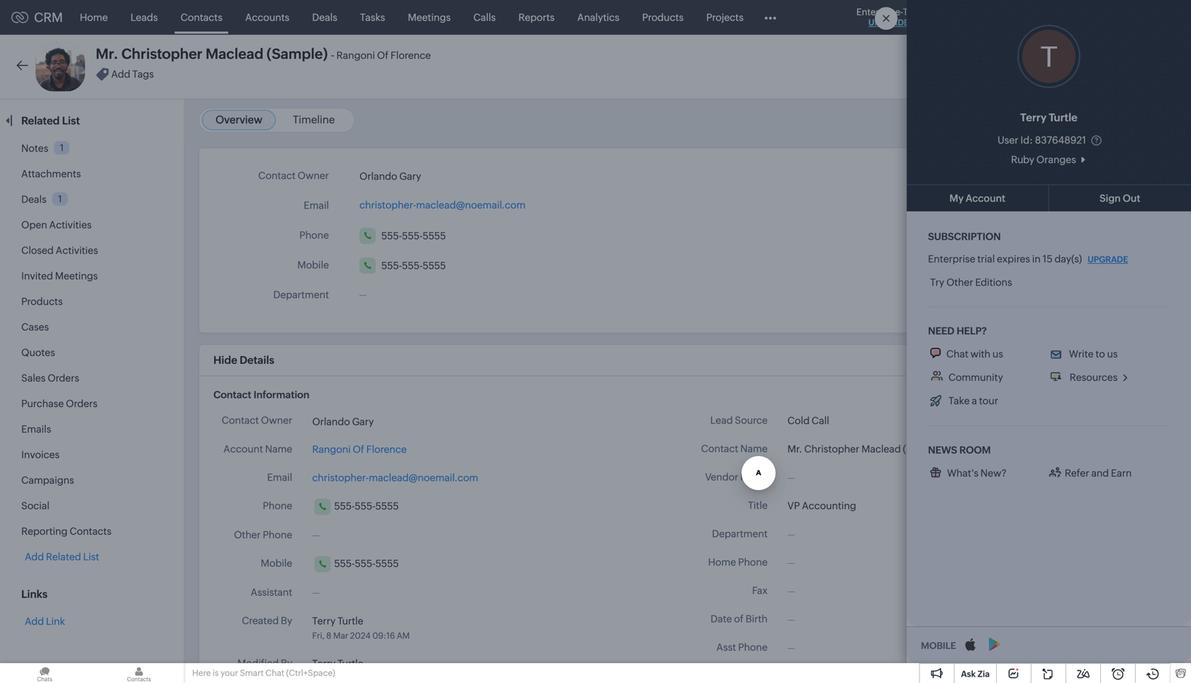 Task type: locate. For each thing, give the bounding box(es) containing it.
0 horizontal spatial maclead
[[206, 46, 264, 62]]

community link
[[929, 371, 1006, 384]]

contact
[[258, 170, 296, 181], [214, 389, 252, 400], [222, 415, 259, 426], [702, 443, 739, 454]]

name down information
[[265, 443, 293, 455]]

0 horizontal spatial of
[[353, 444, 365, 455]]

terry
[[1021, 111, 1047, 124], [312, 615, 336, 627], [312, 658, 336, 669]]

enterprise trial expires in 15 day(s) upgrade
[[929, 253, 1129, 265]]

hide details link
[[214, 354, 275, 366]]

1 vertical spatial department
[[712, 528, 768, 540]]

(sample) for mr. christopher maclead (sample)
[[904, 443, 944, 455]]

rangoni inside mr. christopher maclead (sample) - rangoni of florence
[[337, 50, 375, 61]]

1 horizontal spatial department
[[712, 528, 768, 540]]

calls link
[[462, 0, 507, 34]]

mr. christopher maclead (sample) - rangoni of florence
[[96, 46, 431, 62]]

0 vertical spatial add
[[111, 68, 130, 80]]

0 vertical spatial orders
[[48, 372, 79, 384]]

products left "projects"
[[643, 12, 684, 23]]

mr. christopher maclead (sample)
[[788, 443, 944, 455]]

mr. up add tags
[[96, 46, 118, 62]]

1 vertical spatial owner
[[261, 415, 293, 426]]

1 horizontal spatial of
[[377, 50, 389, 61]]

1 vertical spatial mr.
[[788, 443, 803, 455]]

1 us from the left
[[993, 348, 1004, 360]]

(sample) left the 'room'
[[904, 443, 944, 455]]

ask
[[962, 669, 976, 679]]

try other editions
[[931, 277, 1013, 288]]

products down invited
[[21, 296, 63, 307]]

turtle inside "terry turtle fri, 8 mar 2024 09:16 am"
[[338, 615, 364, 627]]

1 vertical spatial list
[[83, 551, 99, 563]]

1 vertical spatial christopher
[[805, 443, 860, 455]]

meetings
[[408, 12, 451, 23], [55, 270, 98, 282]]

0 horizontal spatial meetings
[[55, 270, 98, 282]]

mr. for mr. christopher maclead (sample)
[[788, 443, 803, 455]]

1 horizontal spatial owner
[[298, 170, 329, 181]]

lead
[[711, 415, 733, 426]]

news
[[929, 444, 958, 456]]

1 vertical spatial terry
[[312, 615, 336, 627]]

home up date
[[709, 557, 737, 568]]

1 horizontal spatial terry turtle
[[1021, 111, 1078, 124]]

name down source
[[741, 443, 768, 454]]

1 for deals
[[58, 194, 62, 204]]

chats image
[[0, 663, 89, 683]]

rangoni
[[337, 50, 375, 61], [312, 444, 351, 455]]

account down contact information
[[224, 443, 263, 455]]

2 horizontal spatial mobile
[[922, 641, 957, 651]]

0 horizontal spatial products link
[[21, 296, 63, 307]]

christopher for mr. christopher maclead (sample) - rangoni of florence
[[121, 46, 203, 62]]

0 horizontal spatial christopher
[[121, 46, 203, 62]]

christopher down call
[[805, 443, 860, 455]]

deals link
[[301, 0, 349, 34], [21, 194, 47, 205]]

analytics link
[[566, 0, 631, 34]]

name up title
[[741, 471, 768, 483]]

rangoni inside rangoni of florence link
[[312, 444, 351, 455]]

contacts up add related list
[[70, 526, 112, 537]]

home link
[[69, 0, 119, 34]]

phone for asst phone
[[739, 642, 768, 653]]

my
[[950, 193, 964, 204]]

hide details
[[214, 354, 275, 366]]

(sample) left -
[[267, 46, 328, 62]]

1 horizontal spatial mobile
[[298, 259, 329, 271]]

1 horizontal spatial meetings
[[408, 12, 451, 23]]

1 vertical spatial of
[[353, 444, 365, 455]]

us
[[993, 348, 1004, 360], [1108, 348, 1119, 360]]

0 vertical spatial am
[[1149, 118, 1164, 129]]

am inside "terry turtle fri, 8 mar 2024 09:16 am"
[[397, 631, 410, 641]]

contacts right 'leads' 'link'
[[181, 12, 223, 23]]

list down reporting contacts
[[83, 551, 99, 563]]

terry turtle down mar on the left bottom
[[312, 658, 364, 669]]

activities up invited meetings in the left of the page
[[56, 245, 98, 256]]

1 horizontal spatial orlando
[[360, 171, 398, 182]]

products link down invited
[[21, 296, 63, 307]]

0 vertical spatial christopher-maclead@noemail.com
[[360, 199, 526, 211]]

related up notes link
[[21, 115, 60, 127]]

1 by from the top
[[281, 615, 293, 626]]

0 horizontal spatial list
[[62, 115, 80, 127]]

1 horizontal spatial us
[[1108, 348, 1119, 360]]

lead source
[[711, 415, 768, 426]]

sign out
[[1100, 193, 1141, 204]]

deals inside 'link'
[[312, 12, 338, 23]]

other right try on the top of page
[[947, 277, 974, 288]]

0 vertical spatial mr.
[[96, 46, 118, 62]]

0 vertical spatial contacts
[[181, 12, 223, 23]]

1 up open activities link
[[58, 194, 62, 204]]

1 vertical spatial 1
[[58, 194, 62, 204]]

2 vertical spatial turtle
[[338, 658, 364, 669]]

name for contact name
[[741, 443, 768, 454]]

contact down lead at the bottom right
[[702, 443, 739, 454]]

upgrade
[[869, 18, 910, 27]]

0 vertical spatial (sample)
[[267, 46, 328, 62]]

1 vertical spatial orlando gary
[[312, 416, 374, 427]]

1 vertical spatial gary
[[352, 416, 374, 427]]

send email button
[[994, 55, 1075, 78]]

contact owner down contact information
[[222, 415, 293, 426]]

2 by from the top
[[281, 658, 293, 669]]

mr. down cold
[[788, 443, 803, 455]]

0 vertical spatial christopher-
[[360, 199, 416, 211]]

0 vertical spatial rangoni
[[337, 50, 375, 61]]

0 horizontal spatial deals link
[[21, 194, 47, 205]]

contact owner for email
[[258, 170, 329, 181]]

0 vertical spatial products
[[643, 12, 684, 23]]

0 vertical spatial meetings
[[408, 12, 451, 23]]

(sample) for mr. christopher maclead (sample) - rangoni of florence
[[267, 46, 328, 62]]

christopher for mr. christopher maclead (sample)
[[805, 443, 860, 455]]

0 vertical spatial list
[[62, 115, 80, 127]]

assistant
[[251, 587, 293, 598]]

notes
[[21, 143, 48, 154]]

0 vertical spatial related
[[21, 115, 60, 127]]

owner down information
[[261, 415, 293, 426]]

am right 09:16
[[397, 631, 410, 641]]

email inside send email button
[[1035, 61, 1061, 72]]

home
[[80, 12, 108, 23], [709, 557, 737, 568]]

1 vertical spatial christopher-maclead@noemail.com
[[312, 472, 479, 483]]

contact down contact information
[[222, 415, 259, 426]]

by for created by
[[281, 615, 293, 626]]

turtle up mar on the left bottom
[[338, 615, 364, 627]]

us right to on the bottom right
[[1108, 348, 1119, 360]]

1 vertical spatial christopher-
[[312, 472, 369, 483]]

leads
[[131, 12, 158, 23]]

deals link up open
[[21, 194, 47, 205]]

turtle up the 837648921
[[1050, 111, 1078, 124]]

cases link
[[21, 321, 49, 333]]

deals up -
[[312, 12, 338, 23]]

1 vertical spatial contact owner
[[222, 415, 293, 426]]

of inside mr. christopher maclead (sample) - rangoni of florence
[[377, 50, 389, 61]]

contact owner down timeline
[[258, 170, 329, 181]]

phone for home phone
[[739, 557, 768, 568]]

take
[[949, 395, 970, 406]]

1 vertical spatial mobile
[[261, 558, 293, 569]]

accounting
[[802, 500, 857, 512]]

1 horizontal spatial gary
[[400, 171, 421, 182]]

1 vertical spatial am
[[397, 631, 410, 641]]

closed
[[21, 245, 54, 256]]

0 horizontal spatial other
[[234, 529, 261, 540]]

zia
[[978, 669, 990, 679]]

add for related list
[[25, 616, 44, 627]]

upgrade
[[1088, 255, 1129, 264]]

2 horizontal spatial email
[[1035, 61, 1061, 72]]

chat right smart
[[266, 668, 285, 678]]

home for home
[[80, 12, 108, 23]]

terry turtle link
[[1021, 109, 1078, 126]]

am right 09:39
[[1149, 118, 1164, 129]]

0 horizontal spatial gary
[[352, 416, 374, 427]]

0 vertical spatial christopher
[[121, 46, 203, 62]]

deals up open
[[21, 194, 47, 205]]

created by
[[242, 615, 293, 626]]

0 vertical spatial contact owner
[[258, 170, 329, 181]]

0 vertical spatial of
[[377, 50, 389, 61]]

related down reporting contacts
[[46, 551, 81, 563]]

gary
[[400, 171, 421, 182], [352, 416, 374, 427]]

terry up id:
[[1021, 111, 1047, 124]]

last
[[1063, 118, 1081, 129]]

0 horizontal spatial home
[[80, 12, 108, 23]]

earn
[[1112, 467, 1133, 479]]

2 vertical spatial email
[[267, 472, 293, 483]]

1 vertical spatial add
[[25, 551, 44, 563]]

name for account name
[[265, 443, 293, 455]]

account right my at the top right of page
[[966, 193, 1006, 204]]

owner down timeline
[[298, 170, 329, 181]]

0 vertical spatial terry
[[1021, 111, 1047, 124]]

orlando gary
[[360, 171, 421, 182], [312, 416, 374, 427]]

christopher
[[121, 46, 203, 62], [805, 443, 860, 455]]

campaigns link
[[21, 475, 74, 486]]

activities up closed activities
[[49, 219, 92, 231]]

2 vertical spatial add
[[25, 616, 44, 627]]

list up attachments
[[62, 115, 80, 127]]

1 vertical spatial meetings
[[55, 270, 98, 282]]

by right created
[[281, 615, 293, 626]]

us for chat with us
[[993, 348, 1004, 360]]

add down reporting at the bottom
[[25, 551, 44, 563]]

1 vertical spatial deals
[[21, 194, 47, 205]]

0 horizontal spatial email
[[267, 472, 293, 483]]

home for home phone
[[709, 557, 737, 568]]

terry up 8
[[312, 615, 336, 627]]

home right crm
[[80, 12, 108, 23]]

0 vertical spatial florence
[[391, 50, 431, 61]]

0 vertical spatial deals
[[312, 12, 338, 23]]

chat right chat with us element
[[947, 348, 969, 360]]

mr. for mr. christopher maclead (sample) - rangoni of florence
[[96, 46, 118, 62]]

meetings down closed activities
[[55, 270, 98, 282]]

orders right purchase
[[66, 398, 98, 409]]

us right with
[[993, 348, 1004, 360]]

add left tags
[[111, 68, 130, 80]]

birth
[[746, 613, 768, 625]]

0 vertical spatial activities
[[49, 219, 92, 231]]

my account
[[950, 193, 1006, 204]]

community
[[949, 372, 1004, 383]]

and
[[1092, 467, 1110, 479]]

of
[[377, 50, 389, 61], [353, 444, 365, 455]]

deals link up -
[[301, 0, 349, 34]]

name for vendor name
[[741, 471, 768, 483]]

help?
[[957, 325, 987, 337]]

1 horizontal spatial other
[[947, 277, 974, 288]]

emails link
[[21, 424, 51, 435]]

0 vertical spatial other
[[947, 277, 974, 288]]

0 horizontal spatial am
[[397, 631, 410, 641]]

products
[[643, 12, 684, 23], [21, 296, 63, 307]]

0 vertical spatial email
[[1035, 61, 1061, 72]]

1 vertical spatial contacts
[[70, 526, 112, 537]]

0 vertical spatial terry turtle
[[1021, 111, 1078, 124]]

1 vertical spatial rangoni
[[312, 444, 351, 455]]

0 horizontal spatial contacts
[[70, 526, 112, 537]]

trial
[[978, 253, 996, 265]]

turtle down mar on the left bottom
[[338, 658, 364, 669]]

terry turtle up user id: 837648921
[[1021, 111, 1078, 124]]

1 horizontal spatial products link
[[631, 0, 695, 34]]

add left link
[[25, 616, 44, 627]]

last update : 09:39 am
[[1063, 118, 1164, 129]]

tasks
[[360, 12, 385, 23]]

1 vertical spatial orlando
[[312, 416, 350, 427]]

0 horizontal spatial mobile
[[261, 558, 293, 569]]

add for mr. christopher maclead (sample)
[[111, 68, 130, 80]]

refer and earn
[[1066, 467, 1133, 479]]

sales orders link
[[21, 372, 79, 384]]

campaigns
[[21, 475, 74, 486]]

by right the modified
[[281, 658, 293, 669]]

us for write to us
[[1108, 348, 1119, 360]]

maclead@noemail.com
[[416, 199, 526, 211], [369, 472, 479, 483]]

0 vertical spatial home
[[80, 12, 108, 23]]

1 vertical spatial products
[[21, 296, 63, 307]]

other up assistant
[[234, 529, 261, 540]]

0 vertical spatial owner
[[298, 170, 329, 181]]

products link left "projects"
[[631, 0, 695, 34]]

email
[[1035, 61, 1061, 72], [304, 200, 329, 211], [267, 472, 293, 483]]

phone
[[300, 230, 329, 241], [263, 500, 293, 511], [263, 529, 293, 540], [739, 557, 768, 568], [739, 642, 768, 653]]

by
[[281, 615, 293, 626], [281, 658, 293, 669]]

christopher up tags
[[121, 46, 203, 62]]

mr.
[[96, 46, 118, 62], [788, 443, 803, 455]]

1 horizontal spatial deals
[[312, 12, 338, 23]]

555-
[[382, 230, 402, 241], [402, 230, 423, 241], [382, 260, 402, 271], [402, 260, 423, 271], [334, 500, 355, 512], [355, 500, 376, 512], [334, 558, 355, 569], [355, 558, 376, 569]]

1 vertical spatial deals link
[[21, 194, 47, 205]]

0 vertical spatial account
[[966, 193, 1006, 204]]

other phone
[[234, 529, 293, 540]]

contact information
[[214, 389, 310, 400]]

1 vertical spatial (sample)
[[904, 443, 944, 455]]

christopher-maclead@noemail.com link
[[360, 195, 526, 211], [312, 470, 479, 485]]

overview link
[[216, 114, 263, 126]]

crm
[[34, 10, 63, 25]]

reporting contacts link
[[21, 526, 112, 537]]

attachments
[[21, 168, 81, 179]]

0 vertical spatial 1
[[60, 142, 64, 153]]

0 vertical spatial deals link
[[301, 0, 349, 34]]

invoices link
[[21, 449, 60, 460]]

maclead left news
[[862, 443, 902, 455]]

chat with us element
[[931, 348, 945, 359]]

1 vertical spatial maclead
[[862, 443, 902, 455]]

meetings left calls link
[[408, 12, 451, 23]]

christopher-maclead@noemail.com
[[360, 199, 526, 211], [312, 472, 479, 483]]

2 us from the left
[[1108, 348, 1119, 360]]

terry down 8
[[312, 658, 336, 669]]

orders up purchase orders link at left
[[48, 372, 79, 384]]

add
[[111, 68, 130, 80], [25, 551, 44, 563], [25, 616, 44, 627]]

name
[[741, 443, 768, 454], [265, 443, 293, 455], [741, 471, 768, 483]]

maclead down accounts link
[[206, 46, 264, 62]]

of
[[735, 613, 744, 625]]

1 horizontal spatial home
[[709, 557, 737, 568]]

cases
[[21, 321, 49, 333]]

5555
[[423, 230, 446, 241], [423, 260, 446, 271], [376, 500, 399, 512], [376, 558, 399, 569]]

1 right notes
[[60, 142, 64, 153]]

list
[[62, 115, 80, 127], [83, 551, 99, 563]]

chat
[[947, 348, 969, 360], [266, 668, 285, 678]]



Task type: describe. For each thing, give the bounding box(es) containing it.
contact down timeline
[[258, 170, 296, 181]]

cold
[[788, 415, 810, 426]]

contacts image
[[94, 663, 184, 683]]

1 vertical spatial products link
[[21, 296, 63, 307]]

0 horizontal spatial account
[[224, 443, 263, 455]]

send email
[[1009, 61, 1061, 72]]

vendor
[[706, 471, 739, 483]]

projects link
[[695, 0, 755, 34]]

sales orders
[[21, 372, 79, 384]]

christopher- for top christopher-maclead@noemail.com link
[[360, 199, 416, 211]]

1 vertical spatial other
[[234, 529, 261, 540]]

owner for email
[[298, 170, 329, 181]]

open activities link
[[21, 219, 92, 231]]

take a tour
[[949, 395, 999, 406]]

department for title
[[712, 528, 768, 540]]

analytics
[[578, 12, 620, 23]]

invited meetings link
[[21, 270, 98, 282]]

by for modified by
[[281, 658, 293, 669]]

0 horizontal spatial terry turtle
[[312, 658, 364, 669]]

1 horizontal spatial am
[[1149, 118, 1164, 129]]

account inside button
[[966, 193, 1006, 204]]

phone for other phone
[[263, 529, 293, 540]]

terry inside "terry turtle fri, 8 mar 2024 09:16 am"
[[312, 615, 336, 627]]

update
[[1083, 118, 1114, 129]]

room
[[960, 444, 991, 456]]

timeline
[[293, 114, 335, 126]]

account name
[[224, 443, 293, 455]]

0 vertical spatial rangoni of florence link
[[337, 49, 431, 61]]

maclead for mr. christopher maclead (sample)
[[862, 443, 902, 455]]

quotes link
[[21, 347, 55, 358]]

0 vertical spatial products link
[[631, 0, 695, 34]]

out
[[1124, 193, 1141, 204]]

activities for closed activities
[[56, 245, 98, 256]]

owner for account name
[[261, 415, 293, 426]]

add related list
[[25, 551, 99, 563]]

maclead for mr. christopher maclead (sample) - rangoni of florence
[[206, 46, 264, 62]]

contacts link
[[169, 0, 234, 34]]

2024
[[350, 631, 371, 641]]

new?
[[981, 467, 1007, 479]]

enterprise
[[929, 253, 976, 265]]

information
[[254, 389, 310, 400]]

1 vertical spatial christopher-maclead@noemail.com link
[[312, 470, 479, 485]]

maclead@noemail.com for top christopher-maclead@noemail.com link
[[416, 199, 526, 211]]

source
[[735, 415, 768, 426]]

orders for purchase orders
[[66, 398, 98, 409]]

notes link
[[21, 143, 48, 154]]

overview
[[216, 114, 263, 126]]

profile pic image
[[1018, 25, 1081, 88]]

1 horizontal spatial chat
[[947, 348, 969, 360]]

subscription
[[929, 231, 1002, 242]]

here
[[192, 668, 211, 678]]

a
[[972, 395, 978, 406]]

social
[[21, 500, 49, 512]]

0 horizontal spatial products
[[21, 296, 63, 307]]

your
[[221, 668, 238, 678]]

need
[[929, 325, 955, 337]]

created
[[242, 615, 279, 626]]

calls
[[474, 12, 496, 23]]

expires
[[998, 253, 1031, 265]]

christopher- for bottommost christopher-maclead@noemail.com link
[[312, 472, 369, 483]]

8
[[326, 631, 332, 641]]

asst
[[717, 642, 737, 653]]

09:39
[[1121, 118, 1148, 129]]

title
[[749, 500, 768, 511]]

contact down hide at the bottom left
[[214, 389, 252, 400]]

tasks link
[[349, 0, 397, 34]]

chat with us
[[947, 348, 1004, 360]]

0 vertical spatial turtle
[[1050, 111, 1078, 124]]

florence inside mr. christopher maclead (sample) - rangoni of florence
[[391, 50, 431, 61]]

news room
[[929, 444, 991, 456]]

fax
[[753, 585, 768, 596]]

1 horizontal spatial email
[[304, 200, 329, 211]]

rangoni of florence
[[312, 444, 407, 455]]

0 vertical spatial orlando
[[360, 171, 398, 182]]

day(s)
[[1055, 253, 1083, 265]]

editions
[[976, 277, 1013, 288]]

0 horizontal spatial chat
[[266, 668, 285, 678]]

1 for notes
[[60, 142, 64, 153]]

user id: 837648921
[[998, 134, 1087, 146]]

quotes
[[21, 347, 55, 358]]

add link
[[25, 616, 65, 627]]

0 vertical spatial orlando gary
[[360, 171, 421, 182]]

open
[[21, 219, 47, 231]]

1 vertical spatial related
[[46, 551, 81, 563]]

purchase orders link
[[21, 398, 98, 409]]

department for mobile
[[273, 289, 329, 300]]

with
[[971, 348, 991, 360]]

activities for open activities
[[49, 219, 92, 231]]

1 horizontal spatial products
[[643, 12, 684, 23]]

0 vertical spatial mobile
[[298, 259, 329, 271]]

1 horizontal spatial contacts
[[181, 12, 223, 23]]

ask zia
[[962, 669, 990, 679]]

reports link
[[507, 0, 566, 34]]

09:16
[[373, 631, 395, 641]]

add tags
[[111, 68, 154, 80]]

need help?
[[929, 325, 987, 337]]

15
[[1043, 253, 1053, 265]]

2 vertical spatial terry
[[312, 658, 336, 669]]

related list
[[21, 115, 82, 127]]

is
[[213, 668, 219, 678]]

orders for sales orders
[[48, 372, 79, 384]]

try
[[931, 277, 945, 288]]

cold call
[[788, 415, 830, 426]]

0 horizontal spatial deals
[[21, 194, 47, 205]]

837648921
[[1036, 134, 1087, 146]]

contact owner for account name
[[222, 415, 293, 426]]

upgrade link
[[1086, 252, 1131, 267]]

logo image
[[11, 12, 28, 23]]

user
[[998, 134, 1019, 146]]

social link
[[21, 500, 49, 512]]

modified
[[238, 658, 279, 669]]

edit button
[[1080, 55, 1128, 78]]

vp accounting
[[788, 500, 857, 512]]

1 vertical spatial rangoni of florence link
[[312, 442, 407, 457]]

timeline link
[[293, 114, 335, 126]]

crm link
[[11, 10, 63, 25]]

1 vertical spatial florence
[[367, 444, 407, 455]]

0 vertical spatial christopher-maclead@noemail.com link
[[360, 195, 526, 211]]

in
[[1033, 253, 1041, 265]]

chat with us image
[[931, 348, 941, 359]]

invited
[[21, 270, 53, 282]]

trial
[[904, 7, 922, 17]]

maclead@noemail.com for bottommost christopher-maclead@noemail.com link
[[369, 472, 479, 483]]

closed activities
[[21, 245, 98, 256]]

tour
[[980, 395, 999, 406]]

invoices
[[21, 449, 60, 460]]

refer
[[1066, 467, 1090, 479]]

projects
[[707, 12, 744, 23]]

0 horizontal spatial orlando
[[312, 416, 350, 427]]



Task type: vqa. For each thing, say whether or not it's contained in the screenshot.


